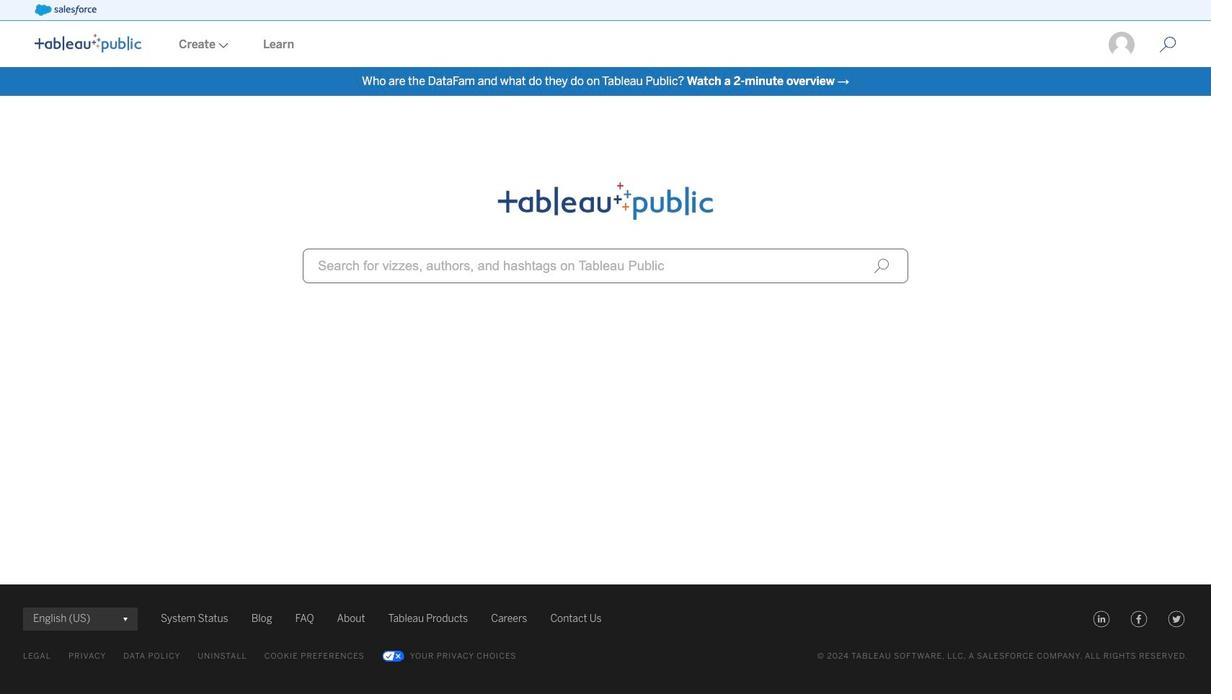 Task type: vqa. For each thing, say whether or not it's contained in the screenshot.
the t.turtle icon
no



Task type: locate. For each thing, give the bounding box(es) containing it.
search image
[[874, 258, 890, 274]]

logo image
[[35, 34, 141, 53]]

Search input field
[[303, 249, 908, 283]]

go to search image
[[1142, 36, 1194, 53]]

create image
[[216, 43, 229, 48]]

selected language element
[[33, 608, 128, 631]]



Task type: describe. For each thing, give the bounding box(es) containing it.
salesforce logo image
[[35, 4, 96, 16]]

ruby.anderson5854 image
[[1107, 30, 1136, 59]]



